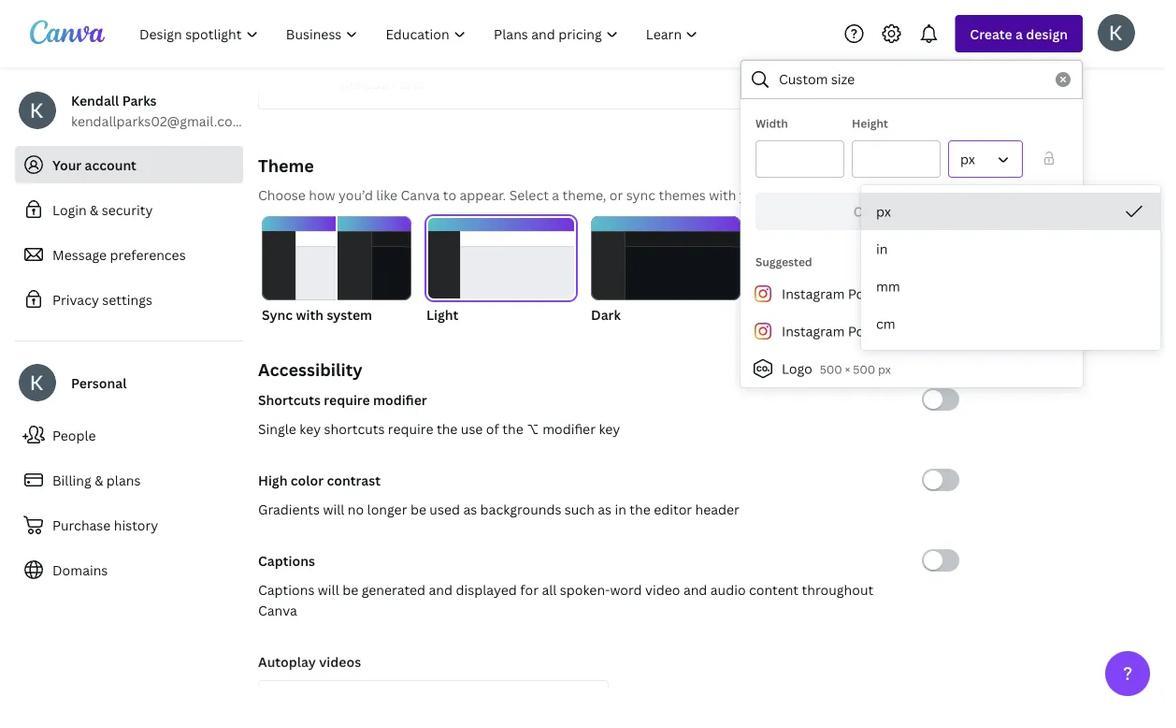 Task type: describe. For each thing, give the bounding box(es) containing it.
be inside captions will be generated and displayed for all spoken-word video and audio content throughout canva
[[343, 581, 359, 598]]

2 key from the left
[[599, 420, 621, 437]]

purchase
[[52, 516, 111, 534]]

1 horizontal spatial be
[[411, 500, 427, 518]]

design for create a design
[[1027, 25, 1069, 43]]

personal
[[71, 374, 127, 392]]

kendallparks02@gmail.com
[[71, 112, 245, 130]]

account
[[85, 156, 137, 174]]

logo
[[782, 360, 813, 378]]

height
[[852, 116, 889, 131]]

gradients will no longer be used as backgrounds such as in the editor header
[[258, 500, 740, 518]]

header
[[696, 500, 740, 518]]

cm option
[[862, 305, 1161, 342]]

preferences.
[[820, 186, 900, 204]]

instagram post (square)
[[782, 285, 933, 303]]

billing
[[52, 471, 91, 489]]

your account link
[[15, 146, 243, 183]]

0 vertical spatial px
[[961, 150, 976, 168]]

⌥
[[527, 420, 540, 437]]

×
[[846, 362, 851, 377]]

0 horizontal spatial the
[[437, 420, 458, 437]]

throughout
[[802, 581, 874, 598]]

cm
[[877, 315, 896, 333]]

will for no
[[323, 500, 345, 518]]

Height number field
[[865, 141, 929, 177]]

how
[[309, 186, 335, 204]]

in button
[[862, 230, 1161, 268]]

in inside button
[[877, 240, 888, 258]]

displayed
[[456, 581, 517, 598]]

high color contrast
[[258, 471, 381, 489]]

& for billing
[[95, 471, 103, 489]]

kendall for kendall parks kendallparks02@gmail.com
[[71, 91, 119, 109]]

your
[[52, 156, 82, 174]]

instagram post (portrait) link
[[741, 313, 1083, 350]]

message preferences
[[52, 246, 186, 263]]

dark
[[591, 305, 621, 323]]

kendall parks kendallparks02@gmail.com
[[71, 91, 245, 130]]

1 vertical spatial in
[[615, 500, 627, 518]]

settings
[[102, 291, 152, 308]]

message preferences link
[[15, 236, 243, 273]]

theme choose how you'd like canva to appear. select a theme, or sync themes with your system preferences.
[[258, 154, 900, 204]]

kendall parks
[[342, 74, 426, 92]]

spoken-
[[560, 581, 610, 598]]

security
[[102, 201, 153, 218]]

people link
[[15, 416, 243, 454]]

parks for kendall parks
[[392, 74, 426, 92]]

captions will be generated and displayed for all spoken-word video and audio content throughout canva
[[258, 581, 874, 619]]

mm option
[[862, 268, 1161, 305]]

generated
[[362, 581, 426, 598]]

2 and from the left
[[684, 581, 708, 598]]

accessibility
[[258, 358, 363, 381]]

high
[[258, 471, 288, 489]]

1 and from the left
[[429, 581, 453, 598]]

1 horizontal spatial the
[[503, 420, 524, 437]]

px inside logo 500 × 500 px
[[879, 362, 891, 377]]

kendall for kendall parks
[[342, 74, 389, 92]]

gradients
[[258, 500, 320, 518]]

autoplay
[[258, 653, 316, 670]]

or
[[610, 186, 623, 204]]

captions for captions will be generated and displayed for all spoken-word video and audio content throughout canva
[[258, 581, 315, 598]]

for
[[520, 581, 539, 598]]

(square)
[[880, 285, 933, 303]]

purchase history
[[52, 516, 158, 534]]

a inside "theme choose how you'd like canva to appear. select a theme, or sync themes with your system preferences."
[[552, 186, 560, 204]]

used
[[430, 500, 460, 518]]

word
[[610, 581, 642, 598]]

billing & plans
[[52, 471, 141, 489]]

Units: px button
[[949, 140, 1024, 178]]

instagram post (square) link
[[741, 275, 1083, 313]]

px button
[[862, 193, 1161, 230]]

editor
[[654, 500, 692, 518]]

audio
[[711, 581, 746, 598]]

single
[[258, 420, 296, 437]]

1 vertical spatial require
[[388, 420, 434, 437]]

choose
[[258, 186, 306, 204]]

canva inside "theme choose how you'd like canva to appear. select a theme, or sync themes with your system preferences."
[[401, 186, 440, 204]]

& for login
[[90, 201, 99, 218]]

Sync with system button
[[262, 216, 412, 325]]

Use my system preferences button
[[258, 680, 609, 711]]

create a design
[[971, 25, 1069, 43]]

with inside "theme choose how you'd like canva to appear. select a theme, or sync themes with your system preferences."
[[709, 186, 737, 204]]

1 500 from the left
[[820, 362, 843, 377]]

theme,
[[563, 186, 607, 204]]

captions for captions
[[258, 552, 315, 569]]

Light button
[[427, 216, 576, 325]]

autoplay videos
[[258, 653, 361, 670]]

2 500 from the left
[[854, 362, 876, 377]]

px option
[[862, 193, 1161, 230]]

sync
[[262, 305, 293, 323]]

instagram post (portrait)
[[782, 322, 937, 340]]

message
[[52, 246, 107, 263]]

width
[[756, 116, 789, 131]]

themes
[[659, 186, 706, 204]]

create new design
[[854, 203, 971, 220]]

content
[[749, 581, 799, 598]]



Task type: vqa. For each thing, say whether or not it's contained in the screenshot.
The Parks for Kendall Parks kendallparks02@gmail.com
yes



Task type: locate. For each thing, give the bounding box(es) containing it.
0 horizontal spatial parks
[[122, 91, 157, 109]]

1 vertical spatial post
[[849, 322, 877, 340]]

privacy settings link
[[15, 281, 243, 318]]

video
[[646, 581, 681, 598]]

key right '⌥'
[[599, 420, 621, 437]]

(portrait)
[[880, 322, 937, 340]]

top level navigation element
[[127, 15, 714, 52]]

instagram up 'logo'
[[782, 322, 845, 340]]

0 vertical spatial in
[[877, 240, 888, 258]]

1 vertical spatial with
[[296, 305, 324, 323]]

system inside button
[[327, 305, 372, 323]]

0 vertical spatial be
[[411, 500, 427, 518]]

system inside "theme choose how you'd like canva to appear. select a theme, or sync themes with your system preferences."
[[772, 186, 817, 204]]

1 captions from the top
[[258, 552, 315, 569]]

your account
[[52, 156, 137, 174]]

kendall down top level navigation element
[[342, 74, 389, 92]]

suggested
[[756, 254, 813, 269]]

create left the new
[[854, 203, 896, 220]]

1 as from the left
[[463, 500, 477, 518]]

1 vertical spatial design
[[929, 203, 971, 220]]

login
[[52, 201, 87, 218]]

1 vertical spatial canva
[[258, 601, 297, 619]]

1 vertical spatial &
[[95, 471, 103, 489]]

canva left to
[[401, 186, 440, 204]]

videos
[[319, 653, 361, 670]]

px up px button
[[961, 150, 976, 168]]

500 right ×
[[854, 362, 876, 377]]

kendall parks image
[[1098, 14, 1136, 51]]

1 key from the left
[[300, 420, 321, 437]]

no
[[348, 500, 364, 518]]

0 vertical spatial canva
[[401, 186, 440, 204]]

1 vertical spatial captions
[[258, 581, 315, 598]]

0 horizontal spatial canva
[[258, 601, 297, 619]]

0 horizontal spatial kendall
[[71, 91, 119, 109]]

require up shortcuts
[[324, 391, 370, 408]]

people
[[52, 426, 96, 444]]

0 vertical spatial will
[[323, 500, 345, 518]]

px right ×
[[879, 362, 891, 377]]

0 horizontal spatial with
[[296, 305, 324, 323]]

0 horizontal spatial be
[[343, 581, 359, 598]]

0 horizontal spatial modifier
[[373, 391, 427, 408]]

all
[[542, 581, 557, 598]]

1 horizontal spatial a
[[1016, 25, 1024, 43]]

require right shortcuts
[[388, 420, 434, 437]]

history
[[114, 516, 158, 534]]

to
[[443, 186, 457, 204]]

1 vertical spatial be
[[343, 581, 359, 598]]

instagram for instagram post (portrait)
[[782, 322, 845, 340]]

kendall inside kendall parks kendallparks02@gmail.com
[[71, 91, 119, 109]]

& inside login & security 'link'
[[90, 201, 99, 218]]

px inside px option
[[877, 203, 892, 220]]

2 instagram from the top
[[782, 322, 845, 340]]

modifier
[[373, 391, 427, 408], [543, 420, 596, 437]]

1 horizontal spatial canva
[[401, 186, 440, 204]]

& left plans
[[95, 471, 103, 489]]

list containing instagram post (square)
[[741, 275, 1083, 387]]

sync
[[627, 186, 656, 204]]

parks up the kendallparks02@gmail.com
[[122, 91, 157, 109]]

1 horizontal spatial as
[[598, 500, 612, 518]]

instagram
[[782, 285, 845, 303], [782, 322, 845, 340]]

0 vertical spatial instagram
[[782, 285, 845, 303]]

1 post from the top
[[849, 285, 877, 303]]

create
[[971, 25, 1013, 43], [854, 203, 896, 220]]

privacy settings
[[52, 291, 152, 308]]

1 vertical spatial will
[[318, 581, 339, 598]]

design inside dropdown button
[[1027, 25, 1069, 43]]

0 vertical spatial modifier
[[373, 391, 427, 408]]

use
[[461, 420, 483, 437]]

1 horizontal spatial in
[[877, 240, 888, 258]]

modifier right '⌥'
[[543, 420, 596, 437]]

create inside create a design dropdown button
[[971, 25, 1013, 43]]

0 horizontal spatial design
[[929, 203, 971, 220]]

be
[[411, 500, 427, 518], [343, 581, 359, 598]]

canva up "autoplay"
[[258, 601, 297, 619]]

design
[[1027, 25, 1069, 43], [929, 203, 971, 220]]

the left '⌥'
[[503, 420, 524, 437]]

1 horizontal spatial with
[[709, 186, 737, 204]]

domains
[[52, 561, 108, 579]]

color
[[291, 471, 324, 489]]

create inside create new design button
[[854, 203, 896, 220]]

single key shortcuts require the use of the ⌥ modifier key
[[258, 420, 621, 437]]

post for (portrait)
[[849, 322, 877, 340]]

1 vertical spatial modifier
[[543, 420, 596, 437]]

0 vertical spatial captions
[[258, 552, 315, 569]]

captions up "autoplay"
[[258, 581, 315, 598]]

and right video
[[684, 581, 708, 598]]

system right your
[[772, 186, 817, 204]]

select
[[510, 186, 549, 204]]

parks down top level navigation element
[[392, 74, 426, 92]]

instagram for instagram post (square)
[[782, 285, 845, 303]]

parks for kendall parks kendallparks02@gmail.com
[[122, 91, 157, 109]]

post left cm
[[849, 322, 877, 340]]

2 vertical spatial px
[[879, 362, 891, 377]]

1 vertical spatial px
[[877, 203, 892, 220]]

create a design button
[[956, 15, 1083, 52]]

design inside button
[[929, 203, 971, 220]]

will for be
[[318, 581, 339, 598]]

captions inside captions will be generated and displayed for all spoken-word video and audio content throughout canva
[[258, 581, 315, 598]]

the left use
[[437, 420, 458, 437]]

captions
[[258, 552, 315, 569], [258, 581, 315, 598]]

px
[[961, 150, 976, 168], [877, 203, 892, 220], [879, 362, 891, 377]]

parks inside kendall parks kendallparks02@gmail.com
[[122, 91, 157, 109]]

as
[[463, 500, 477, 518], [598, 500, 612, 518]]

will left no
[[323, 500, 345, 518]]

a inside dropdown button
[[1016, 25, 1024, 43]]

& inside billing & plans link
[[95, 471, 103, 489]]

instagram down suggested
[[782, 285, 845, 303]]

the
[[437, 420, 458, 437], [503, 420, 524, 437], [630, 500, 651, 518]]

will
[[323, 500, 345, 518], [318, 581, 339, 598]]

1 horizontal spatial modifier
[[543, 420, 596, 437]]

post for (square)
[[849, 285, 877, 303]]

with right sync at the left of the page
[[296, 305, 324, 323]]

captions down gradients
[[258, 552, 315, 569]]

list
[[741, 275, 1083, 387]]

in option
[[862, 230, 1161, 268]]

2 as from the left
[[598, 500, 612, 518]]

the left editor
[[630, 500, 651, 518]]

design left kendall parks icon
[[1027, 25, 1069, 43]]

cm button
[[862, 305, 1161, 342]]

with
[[709, 186, 737, 204], [296, 305, 324, 323]]

0 horizontal spatial and
[[429, 581, 453, 598]]

1 vertical spatial system
[[327, 305, 372, 323]]

domains link
[[15, 551, 243, 589]]

1 horizontal spatial system
[[772, 186, 817, 204]]

1 horizontal spatial parks
[[392, 74, 426, 92]]

0 vertical spatial with
[[709, 186, 737, 204]]

with left your
[[709, 186, 737, 204]]

0 horizontal spatial as
[[463, 500, 477, 518]]

post
[[849, 285, 877, 303], [849, 322, 877, 340]]

0 horizontal spatial 500
[[820, 362, 843, 377]]

0 vertical spatial &
[[90, 201, 99, 218]]

and left the displayed
[[429, 581, 453, 598]]

1 horizontal spatial 500
[[854, 362, 876, 377]]

1 horizontal spatial design
[[1027, 25, 1069, 43]]

plans
[[107, 471, 141, 489]]

0 horizontal spatial in
[[615, 500, 627, 518]]

shortcuts
[[324, 420, 385, 437]]

1 vertical spatial create
[[854, 203, 896, 220]]

sync with system
[[262, 305, 372, 323]]

design for create new design
[[929, 203, 971, 220]]

Search search field
[[779, 62, 1045, 97]]

will inside captions will be generated and displayed for all spoken-word video and audio content throughout canva
[[318, 581, 339, 598]]

longer
[[367, 500, 407, 518]]

post left mm
[[849, 285, 877, 303]]

0 vertical spatial post
[[849, 285, 877, 303]]

with inside sync with system button
[[296, 305, 324, 323]]

canva
[[401, 186, 440, 204], [258, 601, 297, 619]]

in
[[877, 240, 888, 258], [615, 500, 627, 518]]

2 captions from the top
[[258, 581, 315, 598]]

create up search search field
[[971, 25, 1013, 43]]

0 horizontal spatial a
[[552, 186, 560, 204]]

logo 500 × 500 px
[[782, 360, 891, 378]]

parks
[[392, 74, 426, 92], [122, 91, 157, 109]]

0 horizontal spatial key
[[300, 420, 321, 437]]

be left generated
[[343, 581, 359, 598]]

1 horizontal spatial kendall
[[342, 74, 389, 92]]

1 horizontal spatial key
[[599, 420, 621, 437]]

0 horizontal spatial create
[[854, 203, 896, 220]]

1 vertical spatial instagram
[[782, 322, 845, 340]]

1 instagram from the top
[[782, 285, 845, 303]]

create new design button
[[756, 193, 1069, 230]]

500 left ×
[[820, 362, 843, 377]]

design right the new
[[929, 203, 971, 220]]

create for create new design
[[854, 203, 896, 220]]

new
[[899, 203, 926, 220]]

1 horizontal spatial require
[[388, 420, 434, 437]]

light
[[427, 305, 459, 323]]

&
[[90, 201, 99, 218], [95, 471, 103, 489]]

billing & plans link
[[15, 461, 243, 499]]

units: px list box
[[862, 193, 1161, 342]]

1 horizontal spatial create
[[971, 25, 1013, 43]]

0 horizontal spatial system
[[327, 305, 372, 323]]

preferences
[[110, 246, 186, 263]]

px left the new
[[877, 203, 892, 220]]

like
[[376, 186, 398, 204]]

as right used
[[463, 500, 477, 518]]

0 horizontal spatial require
[[324, 391, 370, 408]]

system up accessibility
[[327, 305, 372, 323]]

your
[[740, 186, 769, 204]]

in up mm
[[877, 240, 888, 258]]

purchase history link
[[15, 506, 243, 544]]

0 vertical spatial design
[[1027, 25, 1069, 43]]

shortcuts
[[258, 391, 321, 408]]

create for create a design
[[971, 25, 1013, 43]]

0 vertical spatial create
[[971, 25, 1013, 43]]

2 horizontal spatial the
[[630, 500, 651, 518]]

Dark button
[[591, 216, 741, 325]]

0 vertical spatial a
[[1016, 25, 1024, 43]]

you'd
[[339, 186, 373, 204]]

shortcuts require modifier
[[258, 391, 427, 408]]

will left generated
[[318, 581, 339, 598]]

0 vertical spatial system
[[772, 186, 817, 204]]

2 post from the top
[[849, 322, 877, 340]]

0 vertical spatial require
[[324, 391, 370, 408]]

system
[[772, 186, 817, 204], [327, 305, 372, 323]]

contrast
[[327, 471, 381, 489]]

as right such on the bottom
[[598, 500, 612, 518]]

canva inside captions will be generated and displayed for all spoken-word video and audio content throughout canva
[[258, 601, 297, 619]]

be left used
[[411, 500, 427, 518]]

1 vertical spatial a
[[552, 186, 560, 204]]

such
[[565, 500, 595, 518]]

500
[[820, 362, 843, 377], [854, 362, 876, 377]]

& right 'login'
[[90, 201, 99, 218]]

kendall up the your account in the left of the page
[[71, 91, 119, 109]]

mm
[[877, 277, 901, 295]]

of
[[486, 420, 500, 437]]

key right single
[[300, 420, 321, 437]]

modifier up single key shortcuts require the use of the ⌥ modifier key
[[373, 391, 427, 408]]

in right such on the bottom
[[615, 500, 627, 518]]

1 horizontal spatial and
[[684, 581, 708, 598]]

login & security link
[[15, 191, 243, 228]]

login & security
[[52, 201, 153, 218]]

backgrounds
[[481, 500, 562, 518]]



